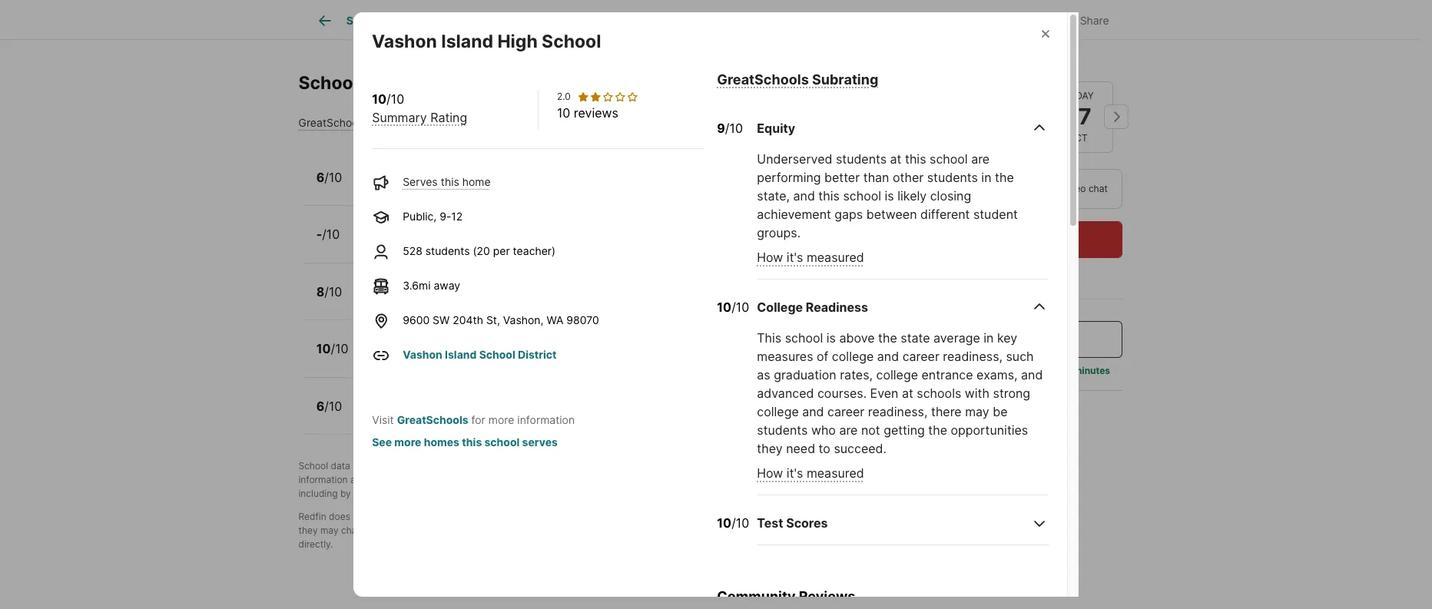 Task type: vqa. For each thing, say whether or not it's contained in the screenshot.
organization.
yes



Task type: locate. For each thing, give the bounding box(es) containing it.
scores
[[786, 516, 828, 531]]

including
[[299, 488, 338, 500]]

2 vertical spatial as
[[764, 511, 774, 523]]

1 how it's measured from the top
[[757, 250, 864, 265]]

schools
[[299, 72, 368, 94]]

the up student
[[995, 170, 1014, 185]]

2 vertical spatial be
[[492, 525, 503, 537]]

1 vertical spatial it's
[[787, 466, 803, 481]]

different
[[921, 207, 970, 222]]

this inside chautauqua elementary school public, prek-5 • serves this home • 3.3mi
[[481, 180, 499, 193]]

tour in person
[[914, 182, 979, 194]]

college
[[832, 349, 874, 365], [876, 368, 918, 383], [757, 405, 799, 420]]

0 horizontal spatial or
[[408, 511, 417, 523]]

0 vertical spatial not
[[861, 423, 880, 438]]

3.3mi inside chautauqua elementary school public, prek-5 • serves this home • 3.3mi
[[543, 180, 571, 193]]

at right the even
[[902, 386, 914, 401]]

0 horizontal spatial high
[[447, 334, 475, 350]]

students up need
[[757, 423, 808, 438]]

1 vertical spatial measured
[[807, 466, 864, 481]]

• down link
[[422, 237, 428, 250]]

1 vertical spatial at
[[902, 386, 914, 401]]

2 horizontal spatial not
[[861, 423, 880, 438]]

as
[[757, 368, 771, 383], [402, 474, 412, 486], [764, 511, 774, 523]]

1 horizontal spatial or
[[777, 474, 785, 486]]

1 vertical spatial 6
[[316, 398, 324, 414]]

districts,
[[819, 474, 857, 486]]

1 horizontal spatial schools
[[740, 474, 774, 486]]

0 horizontal spatial tour
[[914, 182, 935, 194]]

entrance
[[922, 368, 973, 383]]

achievement
[[757, 207, 831, 222]]

0 horizontal spatial by
[[340, 488, 351, 500]]

(20
[[473, 244, 490, 257]]

0 vertical spatial how
[[757, 250, 783, 265]]

1 vertical spatial 3.6mi
[[532, 351, 560, 364]]

2 it's from the top
[[787, 466, 803, 481]]

3.6mi down wa
[[532, 351, 560, 364]]

2 vertical spatial 9-
[[396, 409, 408, 422]]

information inside "vashon island high school" dialog
[[517, 413, 575, 426]]

2 vertical spatial is
[[353, 461, 360, 472]]

0 vertical spatial information
[[517, 413, 575, 426]]

how for underserved students at this school are performing better than other students in the state, and this school is likely closing achievement gaps between different student groups.
[[757, 250, 783, 265]]

2 horizontal spatial college
[[876, 368, 918, 383]]

is right the data
[[353, 461, 360, 472]]

528
[[403, 244, 423, 257]]

school data is provided by greatschools
[[299, 461, 475, 472]]

0 horizontal spatial schools
[[472, 488, 505, 500]]

1 horizontal spatial 8
[[408, 294, 415, 307]]

528 students (20 per teacher)
[[403, 244, 556, 257]]

1 6 from the top
[[316, 169, 324, 185]]

be up contact
[[726, 511, 737, 523]]

school inside chautauqua elementary school public, prek-5 • serves this home • 3.3mi
[[508, 163, 549, 178]]

organization.
[[530, 461, 587, 472]]

and inside underserved students at this school are performing better than other students in the state, and this school is likely closing achievement gaps between different student groups.
[[793, 189, 815, 204]]

more
[[489, 413, 514, 426], [394, 436, 421, 449]]

10 left used
[[717, 516, 732, 531]]

measured down 'gaps' at the top right of the page
[[807, 250, 864, 265]]

see more homes this school serves
[[372, 436, 558, 449]]

serves
[[522, 436, 558, 449]]

1 how from the top
[[757, 250, 783, 265]]

than
[[864, 170, 890, 185]]

1 horizontal spatial not
[[411, 525, 426, 537]]

0 horizontal spatial may
[[320, 525, 339, 537]]

intended
[[674, 511, 712, 523]]

6 for 6 /10
[[316, 169, 324, 185]]

a left first at the left bottom
[[415, 474, 420, 486]]

chat
[[1089, 182, 1108, 194]]

1 vertical spatial college
[[876, 368, 918, 383]]

summary inside the 10 /10 summary rating
[[372, 110, 427, 125]]

0 vertical spatial schools
[[917, 386, 962, 401]]

10 /10 left college
[[717, 300, 750, 315]]

this up other
[[905, 152, 926, 167]]

redfin
[[589, 461, 617, 472], [299, 511, 326, 523]]

6 inside 6 /10 public, 9-12 • serves this home • 3.6mi
[[316, 398, 324, 414]]

career down state
[[903, 349, 940, 365]]

college up "rates,"
[[832, 349, 874, 365]]

1 vertical spatial high
[[447, 334, 475, 350]]

how it's measured down groups.
[[757, 250, 864, 265]]

1 vertical spatial redfin
[[299, 511, 326, 523]]

0 horizontal spatial is
[[353, 461, 360, 472]]

greatschools down need
[[782, 461, 840, 472]]

/10 left family
[[322, 227, 340, 242]]

are up person
[[972, 152, 990, 167]]

public, down the 'chautauqua'
[[359, 180, 393, 193]]

tour in person option
[[882, 168, 994, 208]]

1 vertical spatial 10 /10
[[316, 341, 349, 357]]

0 vertical spatial by
[[403, 461, 414, 472]]

search
[[346, 14, 383, 27]]

not
[[861, 423, 880, 438], [353, 511, 367, 523], [411, 525, 426, 537]]

10 down 8 /10
[[316, 341, 331, 357]]

or
[[777, 474, 785, 486], [408, 511, 417, 523]]

measured for even
[[807, 466, 864, 481]]

this down elementary
[[481, 180, 499, 193]]

1 horizontal spatial career
[[903, 349, 940, 365]]

public, down mcmurray
[[359, 294, 393, 307]]

public, up "visit"
[[359, 351, 393, 364]]

1 vertical spatial how
[[757, 466, 783, 481]]

they up use
[[757, 441, 783, 457]]

how it's measured link for this school is above the state average in key measures of college and career readiness, such as graduation rates, college entrance exams, and advanced courses.  even at schools with strong college and career readiness, there may be students who are not getting the opportunities they need to succeed.
[[757, 466, 864, 481]]

1 vertical spatial schools
[[740, 474, 774, 486]]

high for vashon island high school public, 9-12 • serves this home • 3.6mi
[[447, 334, 475, 350]]

as down measures
[[757, 368, 771, 383]]

public, inside "vashon island high school" dialog
[[403, 210, 437, 223]]

not up the succeed.
[[861, 423, 880, 438]]

1 vertical spatial more
[[394, 436, 421, 449]]

be inside school service boundaries are intended to be used as a reference only; they may change and are not
[[726, 511, 737, 523]]

3.3mi up 3.7mi
[[543, 180, 571, 193]]

more right for
[[489, 413, 514, 426]]

1 horizontal spatial high
[[498, 31, 538, 52]]

is inside this school is above the state average in key measures of college and career readiness, such as graduation rates, college entrance exams, and advanced courses.  even at schools with strong college and career readiness, there may be students who are not getting the opportunities they need to succeed.
[[827, 331, 836, 346]]

3.3mi inside mcmurray middle school public, 6-8 • serves this home • 3.3mi
[[527, 294, 555, 307]]

you'll
[[894, 364, 916, 376]]

in left key
[[984, 331, 994, 346]]

1 vertical spatial may
[[320, 525, 339, 537]]

or down use
[[777, 474, 785, 486]]

this inside 6 /10 public, 9-12 • serves this home • 3.6mi
[[470, 409, 488, 422]]

2 horizontal spatial be
[[993, 405, 1008, 420]]

1 horizontal spatial is
[[827, 331, 836, 346]]

how it's measured down need
[[757, 466, 864, 481]]

home down 9600 sw 204th st, vashon, wa 98070
[[491, 351, 520, 364]]

0 horizontal spatial their
[[524, 474, 543, 486]]

are inside underserved students at this school are performing better than other students in the state, and this school is likely closing achievement gaps between different student groups.
[[972, 152, 990, 167]]

2 tour from the left
[[1025, 182, 1045, 194]]

are up 'enrollment'
[[657, 511, 671, 523]]

0 vertical spatial 3.3mi
[[543, 180, 571, 193]]

to inside school service boundaries are intended to be used as a reference only; they may change and are not
[[715, 511, 724, 523]]

0 vertical spatial how it's measured
[[757, 250, 864, 265]]

school up of
[[785, 331, 823, 346]]

and down ,
[[466, 474, 483, 486]]

1 tab from the left
[[400, 2, 483, 39]]

None button
[[891, 81, 961, 153], [967, 81, 1037, 152], [1043, 81, 1113, 152], [891, 81, 961, 153], [967, 81, 1037, 152], [1043, 81, 1113, 152]]

12 inside 6 /10 public, 9-12 • serves this home • 3.6mi
[[408, 409, 419, 422]]

1 vertical spatial they
[[299, 525, 318, 537]]

this inside family link public, k-12 • serves this home • 3.7mi
[[469, 237, 487, 250]]

2 vertical spatial 3.6mi
[[532, 409, 560, 422]]

public, 9-12
[[403, 210, 463, 223]]

first
[[422, 474, 440, 486]]

0 vertical spatial redfin
[[589, 461, 617, 472]]

2 vertical spatial schools
[[472, 488, 505, 500]]

they up directly. at the bottom left of the page
[[299, 525, 318, 537]]

home inside mcmurray middle school public, 6-8 • serves this home • 3.3mi
[[486, 294, 515, 307]]

0 horizontal spatial college
[[757, 405, 799, 420]]

their up themselves.
[[524, 474, 543, 486]]

are inside this school is above the state average in key measures of college and career readiness, such as graduation rates, college entrance exams, and advanced courses.  even at schools with strong college and career readiness, there may be students who are not getting the opportunities they need to succeed.
[[840, 423, 858, 438]]

list box
[[882, 168, 1122, 208]]

1 vertical spatial readiness,
[[868, 405, 928, 420]]

may down with
[[965, 405, 990, 420]]

and down endorse
[[376, 525, 392, 537]]

1 tour from the left
[[914, 182, 935, 194]]

9- inside vashon island high school public, 9-12 • serves this home • 3.6mi
[[396, 351, 408, 364]]

be up opportunities
[[993, 405, 1008, 420]]

6 left "visit"
[[316, 398, 324, 414]]

away
[[434, 279, 460, 292]]

public, down the 5
[[403, 210, 437, 223]]

2 vertical spatial not
[[411, 525, 426, 537]]

3.6mi inside vashon island high school public, 9-12 • serves this home • 3.6mi
[[532, 351, 560, 364]]

0 vertical spatial or
[[777, 474, 785, 486]]

schools
[[917, 386, 962, 401], [740, 474, 774, 486], [472, 488, 505, 500]]

0 horizontal spatial redfin
[[299, 511, 326, 523]]

measured down the succeed.
[[807, 466, 864, 481]]

as right ratings on the left of page
[[402, 474, 412, 486]]

2 measured from the top
[[807, 466, 864, 481]]

visiting
[[421, 488, 452, 500]]

it's down groups.
[[787, 250, 803, 265]]

this down visit greatschools for more information
[[462, 436, 482, 449]]

home inside vashon island high school public, 9-12 • serves this home • 3.6mi
[[491, 351, 520, 364]]

9600 sw 204th st, vashon, wa 98070
[[403, 313, 599, 327]]

3.6mi up the 6-
[[403, 279, 431, 292]]

1 horizontal spatial may
[[965, 405, 990, 420]]

0 vertical spatial 9-
[[440, 210, 451, 223]]

serves inside chautauqua elementary school public, prek-5 • serves this home • 3.3mi
[[443, 180, 478, 193]]

not down the redfin does not endorse or guarantee this information.
[[411, 525, 426, 537]]

this down 204th
[[470, 351, 488, 364]]

college readiness
[[757, 300, 868, 315]]

a inside ask a question button
[[984, 331, 991, 347]]

island inside vashon island high school public, 9-12 • serves this home • 3.6mi
[[408, 334, 444, 350]]

district
[[518, 348, 557, 361]]

0 vertical spatial they
[[757, 441, 783, 457]]

high inside dialog
[[498, 31, 538, 52]]

chautauqua elementary school public, prek-5 • serves this home • 3.3mi
[[359, 163, 571, 193]]

themselves.
[[508, 488, 560, 500]]

in inside option
[[937, 182, 945, 194]]

2 vertical spatial 10 /10
[[717, 516, 750, 531]]

0 horizontal spatial not
[[353, 511, 367, 523]]

6
[[316, 169, 324, 185], [316, 398, 324, 414]]

key
[[997, 331, 1018, 346]]

10 /10
[[717, 300, 750, 315], [316, 341, 349, 357], [717, 516, 750, 531]]

agent
[[994, 364, 1019, 376]]

college up the even
[[876, 368, 918, 383]]

how it's measured link
[[757, 250, 864, 265], [757, 466, 864, 481]]

10 /10 for public, 9-12 • serves this home • 3.6mi
[[316, 341, 349, 357]]

2.0
[[557, 91, 571, 102]]

public, inside mcmurray middle school public, 6-8 • serves this home • 3.3mi
[[359, 294, 393, 307]]

as inside , a nonprofit organization. redfin recommends buyers and renters use greatschools information and ratings as a
[[402, 474, 412, 486]]

/10 inside 6 /10 public, 9-12 • serves this home • 3.6mi
[[324, 398, 342, 414]]

schools down conduct
[[472, 488, 505, 500]]

school down need
[[788, 474, 817, 486]]

is up of
[[827, 331, 836, 346]]

is
[[885, 189, 894, 204], [827, 331, 836, 346], [353, 461, 360, 472]]

0 vertical spatial be
[[993, 405, 1008, 420]]

98070
[[567, 313, 599, 327]]

2 how it's measured link from the top
[[757, 466, 864, 481]]

and up achievement
[[793, 189, 815, 204]]

12 inside "vashon island high school" dialog
[[451, 210, 463, 223]]

greatschools subrating link
[[717, 71, 879, 88]]

0 horizontal spatial information
[[299, 474, 348, 486]]

directly.
[[299, 539, 333, 550]]

8 down - at the left of the page
[[316, 284, 324, 299]]

information inside , a nonprofit organization. redfin recommends buyers and renters use greatschools information and ratings as a
[[299, 474, 348, 486]]

from
[[941, 364, 961, 376]]

home
[[462, 175, 491, 188], [502, 180, 531, 193], [490, 237, 519, 250], [486, 294, 515, 307], [491, 351, 520, 364], [491, 409, 520, 422]]

next image
[[1104, 104, 1129, 129]]

this inside vashon island high school public, 9-12 • serves this home • 3.6mi
[[470, 351, 488, 364]]

to inside 'guaranteed to be accurate. to verify school enrollment eligibility, contact the school district directly.'
[[481, 525, 490, 537]]

vashon island high school dialog
[[354, 12, 1079, 609]]

community
[[717, 589, 796, 605]]

2 how it's measured from the top
[[757, 466, 864, 481]]

greatschools summary rating link
[[299, 116, 453, 129]]

0 vertical spatial may
[[965, 405, 990, 420]]

first step, and conduct their own investigation to determine their desired schools or school districts, including by contacting and visiting the schools themselves.
[[299, 474, 857, 500]]

this left per
[[469, 237, 487, 250]]

0 horizontal spatial career
[[828, 405, 865, 420]]

1 horizontal spatial more
[[489, 413, 514, 426]]

3.3mi for chautauqua elementary school
[[543, 180, 571, 193]]

not inside school service boundaries are intended to be used as a reference only; they may change and are not
[[411, 525, 426, 537]]

1 horizontal spatial redfin
[[589, 461, 617, 472]]

visit greatschools for more information
[[372, 413, 575, 426]]

a
[[984, 331, 991, 347], [964, 364, 969, 376], [480, 461, 486, 472], [415, 474, 420, 486], [776, 511, 781, 523]]

information up including
[[299, 474, 348, 486]]

0 vertical spatial more
[[489, 413, 514, 426]]

0 vertical spatial how it's measured link
[[757, 250, 864, 265]]

see more homes this school serves link
[[372, 436, 558, 449]]

a left reference
[[776, 511, 781, 523]]

12 down 9600
[[408, 351, 419, 364]]

serves inside "vashon island high school" dialog
[[403, 175, 438, 188]]

3.3mi up wa
[[527, 294, 555, 307]]

in right person
[[982, 170, 992, 185]]

2 tab from the left
[[483, 2, 598, 39]]

2 horizontal spatial schools
[[917, 386, 962, 401]]

/10 down 8 /10
[[331, 341, 349, 357]]

3.6mi inside "vashon island high school" dialog
[[403, 279, 431, 292]]

1 vertical spatial 9-
[[396, 351, 408, 364]]

serves inside family link public, k-12 • serves this home • 3.7mi
[[431, 237, 466, 250]]

serves this home link
[[403, 175, 491, 188]]

1 vertical spatial is
[[827, 331, 836, 346]]

they
[[757, 441, 783, 457], [299, 525, 318, 537]]

1 how it's measured link from the top
[[757, 250, 864, 265]]

school
[[542, 31, 601, 52], [508, 163, 549, 178], [467, 277, 509, 293], [478, 334, 519, 350], [479, 348, 515, 361], [299, 461, 328, 472], [539, 511, 569, 523]]

1 vertical spatial be
[[726, 511, 737, 523]]

0 horizontal spatial be
[[492, 525, 503, 537]]

public, inside 6 /10 public, 9-12 • serves this home • 3.6mi
[[359, 409, 393, 422]]

is for greatschools
[[353, 461, 360, 472]]

who
[[811, 423, 836, 438]]

0 vertical spatial career
[[903, 349, 940, 365]]

1 vertical spatial or
[[408, 511, 417, 523]]

be
[[993, 405, 1008, 420], [726, 511, 737, 523], [492, 525, 503, 537]]

10 /10 summary rating
[[372, 91, 467, 125]]

0 vertical spatial 3.6mi
[[403, 279, 431, 292]]

1 horizontal spatial be
[[726, 511, 737, 523]]

0 vertical spatial 6
[[316, 169, 324, 185]]

test scores button
[[757, 502, 1049, 546]]

is up "between"
[[885, 189, 894, 204]]

not inside this school is above the state average in key measures of college and career readiness, such as graduation rates, college entrance exams, and advanced courses.  even at schools with strong college and career readiness, there may be students who are not getting the opportunities they need to succeed.
[[861, 423, 880, 438]]

rating inside the 10 /10 summary rating
[[430, 110, 467, 125]]

tour for tour in person
[[914, 182, 935, 194]]

serves inside mcmurray middle school public, 6-8 • serves this home • 3.3mi
[[427, 294, 462, 307]]

this
[[905, 152, 926, 167], [441, 175, 459, 188], [481, 180, 499, 193], [819, 189, 840, 204], [469, 237, 487, 250], [465, 294, 483, 307], [470, 351, 488, 364], [470, 409, 488, 422], [462, 436, 482, 449], [466, 511, 482, 523]]

2 how from the top
[[757, 466, 783, 481]]

family link public, k-12 • serves this home • 3.7mi
[[359, 220, 558, 250]]

school inside mcmurray middle school public, 6-8 • serves this home • 3.3mi
[[467, 277, 509, 293]]

10 /10 for this school is above the state average in key measures of college and career readiness, such as graduation rates, college entrance exams, and advanced courses.  even at schools with strong college and career readiness, there may be students who are not getting the opportunities they need to succeed.
[[717, 300, 750, 315]]

1 horizontal spatial information
[[517, 413, 575, 426]]

how
[[757, 250, 783, 265], [757, 466, 783, 481]]

2 6 from the top
[[316, 398, 324, 414]]

2 horizontal spatial is
[[885, 189, 894, 204]]

1 horizontal spatial they
[[757, 441, 783, 457]]

/10 for public, 6-8 • serves this home • 3.3mi
[[324, 284, 342, 299]]

1 vertical spatial how it's measured link
[[757, 466, 864, 481]]

at up other
[[890, 152, 902, 167]]

to down who
[[819, 441, 831, 457]]

vashon island high school public, 9-12 • serves this home • 3.6mi
[[359, 334, 560, 364]]

0 horizontal spatial they
[[299, 525, 318, 537]]

public, inside family link public, k-12 • serves this home • 3.7mi
[[359, 237, 393, 250]]

redfin up investigation
[[589, 461, 617, 472]]

summary
[[372, 110, 427, 125], [370, 116, 418, 129]]

contacting
[[354, 488, 400, 500]]

1 vertical spatial 3.3mi
[[527, 294, 555, 307]]

1 vertical spatial by
[[340, 488, 351, 500]]

12 down serves this home
[[451, 210, 463, 223]]

1 vertical spatial how it's measured
[[757, 466, 864, 481]]

2 vertical spatial college
[[757, 405, 799, 420]]

1 measured from the top
[[807, 250, 864, 265]]

this
[[757, 331, 782, 346]]

10 up greatschools summary rating link
[[372, 91, 387, 107]]

as right used
[[764, 511, 774, 523]]

at inside this school is above the state average in key measures of college and career readiness, such as graduation rates, college entrance exams, and advanced courses.  even at schools with strong college and career readiness, there may be students who are not getting the opportunities they need to succeed.
[[902, 386, 914, 401]]

6 up - at the left of the page
[[316, 169, 324, 185]]

how down groups.
[[757, 250, 783, 265]]

9 /10
[[717, 121, 743, 136]]

elementary
[[436, 163, 505, 178]]

school inside this school is above the state average in key measures of college and career readiness, such as graduation rates, college entrance exams, and advanced courses.  even at schools with strong college and career readiness, there may be students who are not getting the opportunities they need to succeed.
[[785, 331, 823, 346]]

it's for underserved students at this school are performing better than other students in the state, and this school is likely closing achievement gaps between different student groups.
[[787, 250, 803, 265]]

college
[[757, 300, 803, 315]]

0 vertical spatial measured
[[807, 250, 864, 265]]

succeed.
[[834, 441, 887, 457]]

better
[[825, 170, 860, 185]]

teacher)
[[513, 244, 556, 257]]

to down information.
[[481, 525, 490, 537]]

tab
[[400, 2, 483, 39], [483, 2, 598, 39], [598, 2, 720, 39], [720, 2, 797, 39]]

1 it's from the top
[[787, 250, 803, 265]]

1 horizontal spatial their
[[683, 474, 703, 486]]

students inside this school is above the state average in key measures of college and career readiness, such as graduation rates, college entrance exams, and advanced courses.  even at schools with strong college and career readiness, there may be students who are not getting the opportunities they need to succeed.
[[757, 423, 808, 438]]

1 horizontal spatial by
[[403, 461, 414, 472]]

it's
[[787, 250, 803, 265], [787, 466, 803, 481]]

start
[[962, 404, 992, 420]]

/10 left mcmurray
[[324, 284, 342, 299]]

a right ask at right
[[984, 331, 991, 347]]

0 vertical spatial 10 /10
[[717, 300, 750, 315]]

0 vertical spatial at
[[890, 152, 902, 167]]

1 their from the left
[[524, 474, 543, 486]]

1 vertical spatial information
[[299, 474, 348, 486]]

9- right "visit"
[[396, 409, 408, 422]]

the down step,
[[455, 488, 469, 500]]

0 vertical spatial high
[[498, 31, 538, 52]]

0 vertical spatial it's
[[787, 250, 803, 265]]

and up who
[[803, 405, 824, 420]]

high inside vashon island high school public, 9-12 • serves this home • 3.6mi
[[447, 334, 475, 350]]

3.6mi away
[[403, 279, 460, 292]]

vashon island school district
[[403, 348, 557, 361]]

home right for
[[491, 409, 520, 422]]

,
[[475, 461, 478, 472]]

it's for this school is above the state average in key measures of college and career readiness, such as graduation rates, college entrance exams, and advanced courses.  even at schools with strong college and career readiness, there may be students who are not getting the opportunities they need to succeed.
[[787, 466, 803, 481]]

island for vashon island high school public, 9-12 • serves this home • 3.6mi
[[408, 334, 444, 350]]

0 vertical spatial college
[[832, 349, 874, 365]]

0 vertical spatial as
[[757, 368, 771, 383]]

tour for tour via video chat
[[1025, 182, 1045, 194]]

12 down link
[[407, 237, 419, 250]]

1 horizontal spatial readiness,
[[943, 349, 1003, 365]]

schools down renters
[[740, 474, 774, 486]]

student
[[974, 207, 1018, 222]]



Task type: describe. For each thing, give the bounding box(es) containing it.
as inside this school is above the state average in key measures of college and career readiness, such as graduation rates, college entrance exams, and advanced courses.  even at schools with strong college and career readiness, there may be students who are not getting the opportunities they need to succeed.
[[757, 368, 771, 383]]

be inside 'guaranteed to be accurate. to verify school enrollment eligibility, contact the school district directly.'
[[492, 525, 503, 537]]

how it's measured link for underserved students at this school are performing better than other students in the state, and this school is likely closing achievement gaps between different student groups.
[[757, 250, 864, 265]]

reference
[[784, 511, 826, 523]]

vashon for vashon island school district
[[403, 348, 443, 361]]

rating 2.0 out of 5 element
[[577, 91, 638, 103]]

friday
[[1062, 90, 1094, 101]]

10 left college
[[717, 300, 732, 315]]

guaranteed
[[428, 525, 478, 537]]

visit
[[372, 413, 394, 426]]

the inside 'guaranteed to be accurate. to verify school enrollment eligibility, contact the school district directly.'
[[748, 525, 762, 537]]

at inside underserved students at this school are performing better than other students in the state, and this school is likely closing achievement gaps between different student groups.
[[890, 152, 902, 167]]

10 inside the 10 /10 summary rating
[[372, 91, 387, 107]]

rates,
[[840, 368, 873, 383]]

and up desired
[[711, 461, 728, 472]]

conduct
[[485, 474, 521, 486]]

mcmurray middle school public, 6-8 • serves this home • 3.3mi
[[359, 277, 555, 307]]

gaps
[[835, 207, 863, 222]]

9- inside 6 /10 public, 9-12 • serves this home • 3.6mi
[[396, 409, 408, 422]]

serves inside 6 /10 public, 9-12 • serves this home • 3.6mi
[[432, 409, 467, 422]]

home inside family link public, k-12 • serves this home • 3.7mi
[[490, 237, 519, 250]]

getting
[[884, 423, 925, 438]]

and up the even
[[877, 349, 899, 365]]

serves inside vashon island high school public, 9-12 • serves this home • 3.6mi
[[432, 351, 467, 364]]

vashon for vashon island high school
[[372, 31, 437, 52]]

/10 for public, k-12 • serves this home • 3.7mi
[[322, 227, 340, 242]]

step,
[[442, 474, 464, 486]]

1 horizontal spatial college
[[832, 349, 874, 365]]

school inside school service boundaries are intended to be used as a reference only; they may change and are not
[[539, 511, 569, 523]]

• down 9600
[[422, 351, 429, 364]]

how it's measured for this school is above the state average in key measures of college and career readiness, such as graduation rates, college entrance exams, and advanced courses.  even at schools with strong college and career readiness, there may be students who are not getting the opportunities they need to succeed.
[[757, 466, 864, 481]]

vashon island high school element
[[372, 12, 620, 53]]

home inside 6 /10 public, 9-12 • serves this home • 3.6mi
[[491, 409, 520, 422]]

recommends
[[620, 461, 676, 472]]

used
[[740, 511, 761, 523]]

is for state
[[827, 331, 836, 346]]

may inside school service boundaries are intended to be used as a reference only; they may change and are not
[[320, 525, 339, 537]]

students up closing
[[927, 170, 978, 185]]

6 /10
[[316, 169, 342, 185]]

how it's measured for underserved students at this school are performing better than other students in the state, and this school is likely closing achievement gaps between different student groups.
[[757, 250, 864, 265]]

greatschools inside , a nonprofit organization. redfin recommends buyers and renters use greatschools information and ratings as a
[[782, 461, 840, 472]]

start an offer link
[[962, 404, 1042, 420]]

8 inside mcmurray middle school public, 6-8 • serves this home • 3.3mi
[[408, 294, 415, 307]]

10 down 2.0
[[557, 105, 571, 121]]

3.6mi inside 6 /10 public, 9-12 • serves this home • 3.6mi
[[532, 409, 560, 422]]

average
[[934, 331, 980, 346]]

likely
[[898, 189, 927, 204]]

between
[[867, 207, 917, 222]]

subrating
[[812, 71, 879, 88]]

the left state
[[878, 331, 897, 346]]

eligibility,
[[669, 525, 710, 537]]

school up tour in person
[[930, 152, 968, 167]]

homes
[[424, 436, 460, 449]]

1 vertical spatial not
[[353, 511, 367, 523]]

2 their from the left
[[683, 474, 703, 486]]

greatschools up step,
[[417, 461, 475, 472]]

/10 for this school is above the state average in key measures of college and career readiness, such as graduation rates, college entrance exams, and advanced courses.  even at schools with strong college and career readiness, there may be students who are not getting the opportunities they need to succeed.
[[732, 300, 750, 315]]

0 vertical spatial readiness,
[[943, 349, 1003, 365]]

link
[[402, 220, 427, 235]]

about
[[1032, 364, 1057, 376]]

as inside school service boundaries are intended to be used as a reference only; they may change and are not
[[764, 511, 774, 523]]

0 horizontal spatial more
[[394, 436, 421, 449]]

greatschools down schools
[[299, 116, 367, 129]]

strong
[[993, 386, 1031, 401]]

other
[[893, 170, 924, 185]]

they inside this school is above the state average in key measures of college and career readiness, such as graduation rates, college entrance exams, and advanced courses.  even at schools with strong college and career readiness, there may be students who are not getting the opportunities they need to succeed.
[[757, 441, 783, 457]]

friday 27 oct
[[1062, 90, 1094, 143]]

ratings
[[369, 474, 399, 486]]

school down reference
[[765, 525, 794, 537]]

this right the 5
[[441, 175, 459, 188]]

/10 inside the 10 /10 summary rating
[[387, 91, 404, 107]]

the inside underserved students at this school are performing better than other students in the state, and this school is likely closing achievement gaps between different student groups.
[[995, 170, 1014, 185]]

12 inside family link public, k-12 • serves this home • 3.7mi
[[407, 237, 419, 250]]

24
[[1060, 364, 1072, 376]]

schools inside this school is above the state average in key measures of college and career readiness, such as graduation rates, college entrance exams, and advanced courses.  even at schools with strong college and career readiness, there may be students who are not getting the opportunities they need to succeed.
[[917, 386, 962, 401]]

9600
[[403, 313, 430, 327]]

groups.
[[757, 225, 801, 241]]

this school is above the state average in key measures of college and career readiness, such as graduation rates, college entrance exams, and advanced courses.  even at schools with strong college and career readiness, there may be students who are not getting the opportunities they need to succeed.
[[757, 331, 1043, 457]]

vashon island high school
[[372, 31, 601, 52]]

27
[[1065, 103, 1092, 130]]

guarantee
[[420, 511, 464, 523]]

list box containing tour in person
[[882, 168, 1122, 208]]

home inside "vashon island high school" dialog
[[462, 175, 491, 188]]

prek-
[[396, 180, 424, 193]]

there
[[931, 405, 962, 420]]

a inside school service boundaries are intended to be used as a reference only; they may change and are not
[[776, 511, 781, 523]]

a right ,
[[480, 461, 486, 472]]

is inside underserved students at this school are performing better than other students in the state, and this school is likely closing achievement gaps between different student groups.
[[885, 189, 894, 204]]

9- inside "vashon island high school" dialog
[[440, 210, 451, 223]]

school up the nonprofit
[[485, 436, 520, 449]]

in right agent
[[1022, 364, 1030, 376]]

be inside this school is above the state average in key measures of college and career readiness, such as graduation rates, college entrance exams, and advanced courses.  even at schools with strong college and career readiness, there may be students who are not getting the opportunities they need to succeed.
[[993, 405, 1008, 420]]

start an offer
[[962, 404, 1042, 420]]

3 tab from the left
[[598, 2, 720, 39]]

island for vashon island school district
[[445, 348, 477, 361]]

opportunities
[[951, 423, 1028, 438]]

/10 for underserved students at this school are performing better than other students in the state, and this school is likely closing achievement gaps between different student groups.
[[725, 121, 743, 136]]

school inside vashon island high school public, 9-12 • serves this home • 3.6mi
[[478, 334, 519, 350]]

may inside this school is above the state average in key measures of college and career readiness, such as graduation rates, college entrance exams, and advanced courses.  even at schools with strong college and career readiness, there may be students who are not getting the opportunities they need to succeed.
[[965, 405, 990, 420]]

greatschools up equity
[[717, 71, 809, 88]]

how for this school is above the state average in key measures of college and career readiness, such as graduation rates, college entrance exams, and advanced courses.  even at schools with strong college and career readiness, there may be students who are not getting the opportunities they need to succeed.
[[757, 466, 783, 481]]

see
[[372, 436, 392, 449]]

6 for 6 /10 public, 9-12 • serves this home • 3.6mi
[[316, 398, 324, 414]]

school up 'gaps' at the top right of the page
[[843, 189, 882, 204]]

they inside school service boundaries are intended to be used as a reference only; they may change and are not
[[299, 525, 318, 537]]

of
[[817, 349, 829, 365]]

only;
[[828, 511, 849, 523]]

• up homes
[[422, 409, 429, 422]]

and up "contacting"
[[350, 474, 367, 486]]

service
[[572, 511, 603, 523]]

share
[[1080, 13, 1109, 27]]

, a nonprofit organization. redfin recommends buyers and renters use greatschools information and ratings as a
[[299, 461, 840, 486]]

and inside school service boundaries are intended to be used as a reference only; they may change and are not
[[376, 525, 392, 537]]

this inside mcmurray middle school public, 6-8 • serves this home • 3.3mi
[[465, 294, 483, 307]]

school service boundaries are intended to be used as a reference only; they may change and are not
[[299, 511, 849, 537]]

• up vashon,
[[518, 294, 524, 307]]

greatschools summary rating
[[299, 116, 453, 129]]

advanced
[[757, 386, 814, 401]]

• up serves
[[523, 409, 529, 422]]

in inside underserved students at this school are performing better than other students in the state, and this school is likely closing achievement gaps between different student groups.
[[982, 170, 992, 185]]

• left 3.7mi
[[522, 237, 528, 250]]

share button
[[1046, 3, 1122, 35]]

tour via video chat
[[1025, 182, 1108, 194]]

buyers
[[679, 461, 709, 472]]

island for vashon island high school
[[441, 31, 493, 52]]

by inside first step, and conduct their own investigation to determine their desired schools or school districts, including by contacting and visiting the schools themselves.
[[340, 488, 351, 500]]

to inside this school is above the state average in key measures of college and career readiness, such as graduation rates, college entrance exams, and advanced courses.  even at schools with strong college and career readiness, there may be students who are not getting the opportunities they need to succeed.
[[819, 441, 831, 457]]

public, inside chautauqua elementary school public, prek-5 • serves this home • 3.3mi
[[359, 180, 393, 193]]

wa
[[547, 313, 564, 327]]

and down such
[[1021, 368, 1043, 383]]

contact
[[712, 525, 746, 537]]

the inside first step, and conduct their own investigation to determine their desired schools or school districts, including by contacting and visiting the schools themselves.
[[455, 488, 469, 500]]

4 tab from the left
[[720, 2, 797, 39]]

the down there
[[929, 423, 948, 438]]

• down vashon,
[[523, 351, 529, 364]]

such
[[1006, 349, 1034, 365]]

tour via video chat option
[[994, 168, 1122, 208]]

ask a question
[[958, 331, 1046, 347]]

mcmurray
[[359, 277, 421, 293]]

vashon island school district link
[[403, 348, 557, 361]]

equity
[[757, 121, 795, 136]]

search tab list
[[299, 0, 809, 39]]

chautauqua
[[359, 163, 433, 178]]

high for vashon island high school
[[498, 31, 538, 52]]

school inside first step, and conduct their own investigation to determine their desired schools or school districts, including by contacting and visiting the schools themselves.
[[788, 474, 817, 486]]

in inside this school is above the state average in key measures of college and career readiness, such as graduation rates, college entrance exams, and advanced courses.  even at schools with strong college and career readiness, there may be students who are not getting the opportunities they need to succeed.
[[984, 331, 994, 346]]

middle
[[424, 277, 464, 293]]

204th
[[453, 313, 483, 327]]

1 vertical spatial career
[[828, 405, 865, 420]]

• right the 5
[[434, 180, 440, 193]]

to inside first step, and conduct their own investigation to determine their desired schools or school districts, including by contacting and visiting the schools themselves.
[[625, 474, 634, 486]]

students up than
[[836, 152, 887, 167]]

greatschools up homes
[[397, 413, 468, 426]]

above
[[840, 331, 875, 346]]

serves this home
[[403, 175, 491, 188]]

• right the 6-
[[418, 294, 424, 307]]

state,
[[757, 189, 790, 204]]

offer
[[1013, 404, 1042, 420]]

a right from
[[964, 364, 969, 376]]

redfin inside , a nonprofit organization. redfin recommends buyers and renters use greatschools information and ratings as a
[[589, 461, 617, 472]]

measured for groups.
[[807, 250, 864, 265]]

family
[[359, 220, 399, 235]]

an
[[995, 404, 1010, 420]]

public, inside vashon island high school public, 9-12 • serves this home • 3.6mi
[[359, 351, 393, 364]]

/10 for public, 9-12 • serves this home • 3.6mi
[[331, 341, 349, 357]]

determine
[[636, 474, 680, 486]]

vashon inside vashon island high school public, 9-12 • serves this home • 3.6mi
[[359, 334, 405, 350]]

school down service
[[589, 525, 618, 537]]

this up 'guaranteed'
[[466, 511, 482, 523]]

/10 for public, prek-5 • serves this home • 3.3mi
[[324, 169, 342, 185]]

summary rating link
[[372, 110, 467, 125]]

are down endorse
[[395, 525, 409, 537]]

or inside first step, and conduct their own investigation to determine their desired schools or school districts, including by contacting and visiting the schools themselves.
[[777, 474, 785, 486]]

students left (20 in the left of the page
[[426, 244, 470, 257]]

0 horizontal spatial readiness,
[[868, 405, 928, 420]]

home inside chautauqua elementary school public, prek-5 • serves this home • 3.3mi
[[502, 180, 531, 193]]

12 inside vashon island high school public, 9-12 • serves this home • 3.6mi
[[408, 351, 419, 364]]

video
[[1062, 182, 1086, 194]]

st,
[[486, 313, 500, 327]]

6-
[[396, 294, 408, 307]]

investigation
[[567, 474, 622, 486]]

/10 left test
[[732, 516, 750, 531]]

minutes
[[1074, 364, 1111, 376]]

exams,
[[977, 368, 1018, 383]]

this down "better"
[[819, 189, 840, 204]]

0 horizontal spatial 8
[[316, 284, 324, 299]]

underserved
[[757, 152, 833, 167]]

own
[[546, 474, 564, 486]]

use
[[764, 461, 779, 472]]

and up the redfin does not endorse or guarantee this information.
[[403, 488, 419, 500]]

desired
[[705, 474, 738, 486]]

• up 3.7mi
[[534, 180, 540, 193]]

3.3mi for mcmurray middle school
[[527, 294, 555, 307]]



